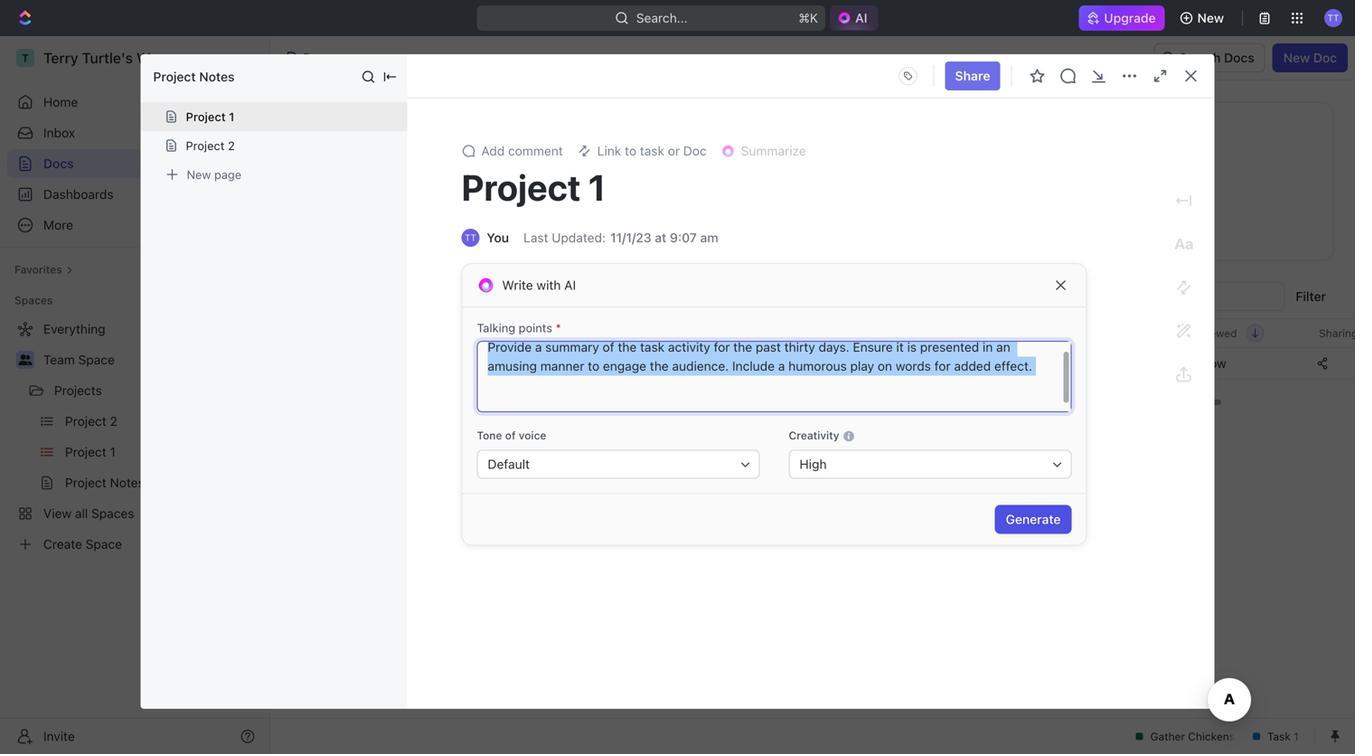 Task type: vqa. For each thing, say whether or not it's contained in the screenshot.
to reload notifications)
no



Task type: describe. For each thing, give the bounding box(es) containing it.
high button
[[789, 450, 1072, 479]]

private
[[477, 292, 518, 307]]

high button
[[789, 450, 1072, 479]]

to
[[625, 143, 637, 158]]

workspace button
[[530, 282, 606, 318]]

new doc
[[1284, 50, 1338, 65]]

date updated button
[[1019, 319, 1110, 347]]

tt inside dropdown button
[[1328, 12, 1340, 23]]

favorites
[[14, 263, 62, 276]]

projects link
[[54, 376, 212, 405]]

updated
[[1057, 327, 1100, 340]]

upgrade link
[[1079, 5, 1166, 31]]

archived
[[689, 292, 742, 307]]

viewed
[[1202, 327, 1238, 340]]

last
[[524, 230, 549, 245]]

ai inside button
[[856, 10, 868, 25]]

invite
[[43, 729, 75, 744]]

comment
[[508, 143, 563, 158]]

assigned button
[[613, 282, 677, 318]]

project notes button
[[315, 346, 618, 382]]

tags
[[820, 327, 844, 340]]

summarize button
[[714, 138, 814, 164]]

notes inside button
[[381, 356, 416, 371]]

row containing project notes
[[292, 346, 1356, 382]]

default button
[[477, 450, 760, 479]]

projects inside tree
[[54, 383, 102, 398]]

just now
[[1175, 356, 1227, 371]]

tree inside sidebar navigation
[[7, 315, 262, 559]]

date viewed
[[1175, 327, 1238, 340]]

column header inside table
[[292, 318, 312, 348]]

shared button
[[413, 282, 465, 318]]

date for date updated
[[1030, 327, 1054, 340]]

search docs button
[[1154, 43, 1266, 72]]

dashboards
[[43, 187, 114, 202]]

default
[[488, 457, 530, 472]]

home
[[43, 95, 78, 109]]

points
[[519, 321, 553, 335]]

date viewed button
[[1164, 319, 1265, 347]]

new for new
[[1198, 10, 1225, 25]]

page
[[214, 168, 242, 181]]

default button
[[477, 450, 760, 479]]

share
[[956, 68, 991, 83]]

home link
[[7, 88, 262, 117]]

user group image
[[19, 355, 32, 365]]

updated:
[[552, 230, 606, 245]]

date for date viewed
[[1175, 327, 1199, 340]]

summarize
[[741, 143, 806, 158]]

nov 1
[[1030, 356, 1062, 371]]

new page
[[187, 168, 242, 181]]

1 horizontal spatial docs
[[303, 50, 333, 65]]

am
[[701, 230, 719, 245]]

or
[[668, 143, 680, 158]]

favorites button
[[7, 259, 80, 280]]

1 vertical spatial ai
[[565, 278, 576, 293]]

link
[[598, 143, 622, 158]]

cell inside row
[[292, 347, 312, 380]]

write with ai
[[502, 278, 576, 293]]

e.g. Brainstorm some activities for my design team offsite text field
[[477, 341, 1072, 412]]

add comment
[[482, 143, 563, 158]]

workspace
[[535, 292, 601, 307]]

shared
[[418, 292, 460, 307]]

just
[[1175, 356, 1200, 371]]

new for new doc
[[1284, 50, 1311, 65]]

doc inside button
[[1314, 50, 1338, 65]]

talking
[[477, 321, 516, 335]]

0 vertical spatial project notes
[[153, 69, 235, 84]]

sharing
[[1320, 327, 1356, 340]]

link to task or doc
[[598, 143, 707, 158]]

nov
[[1030, 356, 1053, 371]]

0 horizontal spatial tt
[[465, 232, 477, 243]]

date updated
[[1030, 327, 1100, 340]]

tt button
[[1320, 4, 1349, 33]]

table containing project notes
[[292, 318, 1356, 382]]

link to task or doc button
[[570, 138, 714, 164]]

new button
[[1173, 4, 1236, 33]]



Task type: locate. For each thing, give the bounding box(es) containing it.
-
[[820, 356, 826, 371]]

inbox link
[[7, 118, 262, 147]]

0 horizontal spatial projects
[[54, 383, 102, 398]]

2
[[228, 139, 235, 152]]

project notes down 'shared' button
[[335, 356, 416, 371]]

tt left you
[[465, 232, 477, 243]]

doc down the "tt" dropdown button
[[1314, 50, 1338, 65]]

dropdown menu image
[[894, 62, 923, 90]]

location
[[639, 327, 683, 340]]

generate button
[[995, 505, 1072, 534]]

talking points *
[[477, 321, 561, 335]]

0 horizontal spatial project 1
[[186, 110, 235, 123]]

Search by name... text field
[[1046, 283, 1275, 310]]

tree containing team space
[[7, 315, 262, 559]]

projects
[[658, 356, 705, 371], [54, 383, 102, 398]]

task
[[640, 143, 665, 158]]

date inside the date updated button
[[1030, 327, 1054, 340]]

1 horizontal spatial ai
[[856, 10, 868, 25]]

⌘k
[[799, 10, 819, 25]]

1 vertical spatial 1
[[589, 166, 606, 208]]

docs inside sidebar navigation
[[43, 156, 74, 171]]

*
[[556, 321, 561, 335]]

tab list
[[314, 282, 747, 318]]

search
[[1180, 50, 1221, 65]]

2 horizontal spatial docs
[[1225, 50, 1255, 65]]

ai right with
[[565, 278, 576, 293]]

2 horizontal spatial 1
[[1057, 356, 1062, 371]]

last updated: 11/1/23 at 9:07 am
[[524, 230, 719, 245]]

ai right ⌘k
[[856, 10, 868, 25]]

project 1 down 'comment'
[[462, 166, 606, 208]]

1 horizontal spatial projects
[[658, 356, 705, 371]]

1 down link at the top of the page
[[589, 166, 606, 208]]

tone
[[477, 429, 502, 442]]

11/1/23
[[611, 230, 652, 245]]

project notes inside button
[[335, 356, 416, 371]]

sidebar navigation
[[0, 36, 270, 754]]

1 horizontal spatial tt
[[1328, 12, 1340, 23]]

row down tags
[[292, 346, 1356, 382]]

table
[[292, 318, 1356, 382]]

tt up new doc
[[1328, 12, 1340, 23]]

1 vertical spatial project 1
[[462, 166, 606, 208]]

generate
[[1006, 512, 1061, 527]]

creativity
[[789, 429, 843, 442]]

archived button
[[685, 282, 747, 318]]

1 horizontal spatial project 1
[[462, 166, 606, 208]]

write
[[502, 278, 533, 293]]

docs down inbox
[[43, 156, 74, 171]]

2 vertical spatial 1
[[1057, 356, 1062, 371]]

1 horizontal spatial doc
[[1314, 50, 1338, 65]]

new left page
[[187, 168, 211, 181]]

tone of voice
[[477, 429, 547, 442]]

new for new page
[[187, 168, 211, 181]]

0 horizontal spatial ai
[[565, 278, 576, 293]]

1
[[229, 110, 235, 123], [589, 166, 606, 208], [1057, 356, 1062, 371]]

notes down 'shared' button
[[381, 356, 416, 371]]

upgrade
[[1105, 10, 1156, 25]]

docs inside button
[[1225, 50, 1255, 65]]

add
[[482, 143, 505, 158]]

private button
[[472, 282, 523, 318]]

9:07
[[670, 230, 697, 245]]

projects down the "location"
[[658, 356, 705, 371]]

1 vertical spatial projects
[[54, 383, 102, 398]]

0 horizontal spatial date
[[1030, 327, 1054, 340]]

space
[[78, 352, 115, 367]]

column header
[[292, 318, 312, 348]]

0 vertical spatial ai
[[856, 10, 868, 25]]

1 horizontal spatial notes
[[381, 356, 416, 371]]

assigned
[[618, 292, 673, 307]]

projects inside row
[[658, 356, 705, 371]]

0 horizontal spatial doc
[[684, 143, 707, 158]]

team
[[43, 352, 75, 367]]

doc
[[1314, 50, 1338, 65], [684, 143, 707, 158]]

date
[[1030, 327, 1054, 340], [1175, 327, 1199, 340]]

2 date from the left
[[1175, 327, 1199, 340]]

2 horizontal spatial new
[[1284, 50, 1311, 65]]

0 horizontal spatial docs
[[43, 156, 74, 171]]

date inside date viewed button
[[1175, 327, 1199, 340]]

date up just
[[1175, 327, 1199, 340]]

0 vertical spatial tt
[[1328, 12, 1340, 23]]

1 up 2
[[229, 110, 235, 123]]

2 row from the top
[[292, 346, 1356, 382]]

row containing location
[[292, 318, 1356, 348]]

ai button
[[830, 5, 879, 31]]

0 vertical spatial projects
[[658, 356, 705, 371]]

search...
[[637, 10, 688, 25]]

search docs
[[1180, 50, 1255, 65]]

1 date from the left
[[1030, 327, 1054, 340]]

notes
[[199, 69, 235, 84], [381, 356, 416, 371]]

tree
[[7, 315, 262, 559]]

cell
[[292, 347, 312, 380]]

project inside button
[[335, 356, 377, 371]]

docs
[[303, 50, 333, 65], [1225, 50, 1255, 65], [43, 156, 74, 171]]

tt
[[1328, 12, 1340, 23], [465, 232, 477, 243]]

doc right or on the top of the page
[[684, 143, 707, 158]]

1 vertical spatial project notes
[[335, 356, 416, 371]]

0 vertical spatial doc
[[1314, 50, 1338, 65]]

you
[[487, 230, 509, 245]]

of
[[505, 429, 516, 442]]

high
[[800, 457, 827, 472]]

0 horizontal spatial new
[[187, 168, 211, 181]]

0 vertical spatial new
[[1198, 10, 1225, 25]]

spaces
[[14, 294, 53, 307]]

0 vertical spatial project 1
[[186, 110, 235, 123]]

team space link
[[43, 346, 259, 374]]

tab list containing shared
[[314, 282, 747, 318]]

notes up the 'project 2'
[[199, 69, 235, 84]]

0 vertical spatial 1
[[229, 110, 235, 123]]

0 horizontal spatial project notes
[[153, 69, 235, 84]]

inbox
[[43, 125, 75, 140]]

date up nov
[[1030, 327, 1054, 340]]

0 vertical spatial notes
[[199, 69, 235, 84]]

ai
[[856, 10, 868, 25], [565, 278, 576, 293]]

0 horizontal spatial 1
[[229, 110, 235, 123]]

new doc button
[[1273, 43, 1349, 72]]

recent
[[315, 123, 363, 141]]

1 horizontal spatial 1
[[589, 166, 606, 208]]

docs link
[[7, 149, 262, 178]]

1 vertical spatial tt
[[465, 232, 477, 243]]

project notes up the home link
[[153, 69, 235, 84]]

dashboards link
[[7, 180, 262, 209]]

2 vertical spatial new
[[187, 168, 211, 181]]

docs right search
[[1225, 50, 1255, 65]]

row up the -
[[292, 318, 1356, 348]]

docs up recent on the top left of the page
[[303, 50, 333, 65]]

doc inside dropdown button
[[684, 143, 707, 158]]

voice
[[519, 429, 547, 442]]

1 vertical spatial notes
[[381, 356, 416, 371]]

1 vertical spatial doc
[[684, 143, 707, 158]]

row
[[292, 318, 1356, 348], [292, 346, 1356, 382]]

new up search docs button
[[1198, 10, 1225, 25]]

team space
[[43, 352, 115, 367]]

projects down team space
[[54, 383, 102, 398]]

1 horizontal spatial date
[[1175, 327, 1199, 340]]

project 2
[[186, 139, 235, 152]]

with
[[537, 278, 561, 293]]

0 horizontal spatial notes
[[199, 69, 235, 84]]

1 vertical spatial new
[[1284, 50, 1311, 65]]

at
[[655, 230, 667, 245]]

1 horizontal spatial project notes
[[335, 356, 416, 371]]

project 1
[[186, 110, 235, 123], [462, 166, 606, 208]]

project
[[153, 69, 196, 84], [186, 110, 226, 123], [186, 139, 225, 152], [462, 166, 581, 208], [335, 356, 377, 371]]

project 1 up the 'project 2'
[[186, 110, 235, 123]]

new right search docs
[[1284, 50, 1311, 65]]

1 row from the top
[[292, 318, 1356, 348]]

now
[[1203, 356, 1227, 371]]

1 right nov
[[1057, 356, 1062, 371]]

1 horizontal spatial new
[[1198, 10, 1225, 25]]



